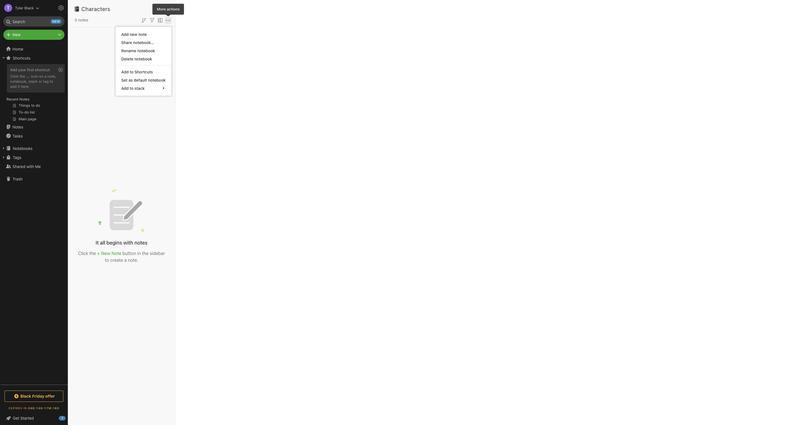 Task type: describe. For each thing, give the bounding box(es) containing it.
expires
[[9, 407, 22, 411]]

tyler black
[[15, 6, 34, 10]]

button in the sidebar to create a note.
[[105, 251, 165, 263]]

your
[[18, 68, 26, 72]]

shortcut
[[35, 68, 50, 72]]

notebook for rename notebook
[[137, 48, 155, 53]]

add to shortcuts
[[121, 70, 153, 74]]

note
[[112, 251, 121, 256]]

started
[[20, 417, 34, 421]]

add your first shortcut
[[10, 68, 50, 72]]

notebook…
[[133, 40, 154, 45]]

expires in 04d:14h:17m:16s
[[9, 407, 59, 411]]

the for ...
[[20, 74, 25, 79]]

more actions image
[[165, 17, 172, 24]]

Add filters field
[[149, 16, 156, 24]]

new button
[[3, 30, 65, 40]]

group containing add your first shortcut
[[0, 63, 68, 125]]

add for add new note
[[121, 32, 129, 37]]

note.
[[128, 258, 138, 263]]

add filters image
[[149, 17, 156, 24]]

delete notebook
[[121, 57, 152, 61]]

Add to stack field
[[116, 84, 171, 92]]

black friday offer button
[[5, 391, 63, 403]]

note,
[[47, 74, 56, 79]]

stack inside add to stack link
[[135, 86, 145, 91]]

note list element
[[68, 0, 176, 426]]

new inside popup button
[[12, 32, 21, 37]]

more
[[157, 7, 166, 11]]

add
[[10, 84, 17, 89]]

share notebook…
[[121, 40, 154, 45]]

add for add your first shortcut
[[10, 68, 17, 72]]

More actions field
[[165, 16, 172, 24]]

tasks button
[[0, 132, 68, 141]]

View options field
[[156, 16, 164, 24]]

Help and Learning task checklist field
[[0, 415, 68, 424]]

on
[[39, 74, 43, 79]]

black inside account field
[[24, 6, 34, 10]]

click for click the ...
[[10, 74, 19, 79]]

notebook for delete notebook
[[134, 57, 152, 61]]

click to collapse image
[[66, 415, 70, 422]]

new inside search field
[[52, 20, 60, 23]]

more actions
[[157, 7, 180, 11]]

recent
[[7, 97, 18, 102]]

shared with me
[[12, 164, 41, 169]]

to inside the button in the sidebar to create a note.
[[105, 258, 109, 263]]

new search field
[[7, 16, 62, 27]]

in
[[24, 407, 27, 411]]

notes inside group
[[19, 97, 30, 102]]

here.
[[21, 84, 30, 89]]

Search text field
[[7, 16, 61, 27]]

share notebook… link
[[116, 38, 171, 47]]

create
[[110, 258, 123, 263]]

shared with me link
[[0, 162, 68, 171]]

add to stack
[[121, 86, 145, 91]]

it
[[96, 240, 99, 246]]

it
[[18, 84, 20, 89]]

delete notebook link
[[116, 55, 171, 63]]

click for click the + new note
[[78, 251, 88, 256]]

add for add to shortcuts
[[121, 70, 129, 74]]

add to shortcuts link
[[116, 68, 171, 76]]

expand tags image
[[1, 155, 6, 160]]

0
[[75, 18, 77, 22]]

to up as
[[130, 70, 134, 74]]

...
[[26, 74, 30, 79]]

notebooks
[[13, 146, 33, 151]]

04d:14h:17m:16s
[[28, 407, 59, 411]]

as
[[129, 78, 133, 83]]

tree containing home
[[0, 44, 68, 385]]

all
[[100, 240, 105, 246]]

black inside popup button
[[20, 394, 31, 399]]

settings image
[[58, 5, 65, 11]]

button
[[123, 251, 136, 256]]

offer
[[45, 394, 55, 399]]

default
[[134, 78, 147, 83]]

it all begins with notes
[[96, 240, 148, 246]]

7
[[61, 417, 63, 421]]

black friday offer
[[20, 394, 55, 399]]

sidebar
[[150, 251, 165, 256]]

note window - empty element
[[176, 0, 797, 426]]

notebook,
[[10, 79, 27, 84]]

recent notes
[[7, 97, 30, 102]]

add to stack link
[[116, 84, 171, 92]]

notebooks link
[[0, 144, 68, 153]]

tags
[[13, 155, 21, 160]]

delete
[[121, 57, 133, 61]]

in
[[137, 251, 141, 256]]



Task type: locate. For each thing, give the bounding box(es) containing it.
shortcuts up set as default notebook link
[[135, 70, 153, 74]]

set as default notebook
[[121, 78, 166, 83]]

shortcuts
[[13, 56, 31, 60], [135, 70, 153, 74]]

trash
[[12, 177, 23, 182]]

0 horizontal spatial a
[[44, 74, 46, 79]]

add
[[121, 32, 129, 37], [10, 68, 17, 72], [121, 70, 129, 74], [121, 86, 129, 91]]

0 vertical spatial new
[[52, 20, 60, 23]]

the inside group
[[20, 74, 25, 79]]

icon on a note, notebook, stack or tag to add it here.
[[10, 74, 56, 89]]

notebook down the add to shortcuts link
[[148, 78, 166, 83]]

1 vertical spatial new
[[101, 251, 110, 256]]

0 notes
[[75, 18, 88, 22]]

expand notebooks image
[[1, 146, 6, 151]]

first
[[27, 68, 34, 72]]

the for +
[[89, 251, 96, 256]]

notes link
[[0, 123, 68, 132]]

get started
[[13, 417, 34, 421]]

tyler
[[15, 6, 23, 10]]

add up set
[[121, 70, 129, 74]]

group
[[0, 63, 68, 125]]

1 vertical spatial a
[[124, 258, 127, 263]]

add new note
[[121, 32, 147, 37]]

to
[[130, 70, 134, 74], [50, 79, 53, 84], [130, 86, 134, 91], [105, 258, 109, 263]]

stack
[[28, 79, 38, 84], [135, 86, 145, 91]]

to down + new note link
[[105, 258, 109, 263]]

click up notebook,
[[10, 74, 19, 79]]

1 horizontal spatial notes
[[135, 240, 148, 246]]

new left the note
[[130, 32, 138, 37]]

add inside add to stack link
[[121, 86, 129, 91]]

note
[[139, 32, 147, 37]]

0 vertical spatial notes
[[19, 97, 30, 102]]

share
[[121, 40, 132, 45]]

the left +
[[89, 251, 96, 256]]

1 horizontal spatial stack
[[135, 86, 145, 91]]

1 horizontal spatial the
[[89, 251, 96, 256]]

add inside add new note link
[[121, 32, 129, 37]]

1 vertical spatial shortcuts
[[135, 70, 153, 74]]

notebook down rename notebook link at the left of page
[[134, 57, 152, 61]]

rename notebook
[[121, 48, 155, 53]]

notes inside notes "link"
[[12, 125, 23, 129]]

0 horizontal spatial shortcuts
[[13, 56, 31, 60]]

1 vertical spatial notes
[[135, 240, 148, 246]]

1 horizontal spatial click
[[78, 251, 88, 256]]

black up in
[[20, 394, 31, 399]]

Account field
[[0, 2, 39, 14]]

the right in
[[142, 251, 149, 256]]

click left +
[[78, 251, 88, 256]]

black
[[24, 6, 34, 10], [20, 394, 31, 399]]

1 vertical spatial click
[[78, 251, 88, 256]]

notes right 0
[[78, 18, 88, 22]]

1 vertical spatial notebook
[[134, 57, 152, 61]]

notes up in
[[135, 240, 148, 246]]

a inside the button in the sidebar to create a note.
[[124, 258, 127, 263]]

add down set
[[121, 86, 129, 91]]

click inside note list element
[[78, 251, 88, 256]]

0 horizontal spatial click
[[10, 74, 19, 79]]

shortcuts inside dropdown list "menu"
[[135, 70, 153, 74]]

0 horizontal spatial with
[[26, 164, 34, 169]]

new inside dropdown list "menu"
[[130, 32, 138, 37]]

with up button
[[123, 240, 133, 246]]

notebook
[[137, 48, 155, 53], [134, 57, 152, 61], [148, 78, 166, 83]]

the
[[20, 74, 25, 79], [89, 251, 96, 256], [142, 251, 149, 256]]

add for add to stack
[[121, 86, 129, 91]]

characters
[[82, 6, 110, 12]]

shared
[[12, 164, 25, 169]]

stack down icon
[[28, 79, 38, 84]]

black right tyler
[[24, 6, 34, 10]]

home
[[12, 47, 23, 51]]

1 vertical spatial notes
[[12, 125, 23, 129]]

notes
[[78, 18, 88, 22], [135, 240, 148, 246]]

Sort options field
[[141, 16, 147, 24]]

click the + new note
[[78, 251, 121, 256]]

begins
[[107, 240, 122, 246]]

or
[[39, 79, 42, 84]]

tree
[[0, 44, 68, 385]]

new
[[12, 32, 21, 37], [101, 251, 110, 256]]

to inside icon on a note, notebook, stack or tag to add it here.
[[50, 79, 53, 84]]

0 horizontal spatial notes
[[78, 18, 88, 22]]

to down as
[[130, 86, 134, 91]]

new
[[52, 20, 60, 23], [130, 32, 138, 37]]

1 vertical spatial stack
[[135, 86, 145, 91]]

notes
[[19, 97, 30, 102], [12, 125, 23, 129]]

+
[[97, 251, 100, 256]]

rename
[[121, 48, 136, 53]]

add new note link
[[116, 30, 171, 38]]

+ new note link
[[97, 251, 121, 256]]

new inside note list element
[[101, 251, 110, 256]]

new down settings icon
[[52, 20, 60, 23]]

a inside icon on a note, notebook, stack or tag to add it here.
[[44, 74, 46, 79]]

0 vertical spatial stack
[[28, 79, 38, 84]]

1 horizontal spatial new
[[101, 251, 110, 256]]

tags button
[[0, 153, 68, 162]]

stack inside icon on a note, notebook, stack or tag to add it here.
[[28, 79, 38, 84]]

1 horizontal spatial shortcuts
[[135, 70, 153, 74]]

more actions tooltip
[[153, 4, 184, 17]]

actions
[[167, 7, 180, 11]]

notebook down notebook…
[[137, 48, 155, 53]]

friday
[[32, 394, 44, 399]]

0 vertical spatial shortcuts
[[13, 56, 31, 60]]

0 horizontal spatial new
[[52, 20, 60, 23]]

0 vertical spatial click
[[10, 74, 19, 79]]

tag
[[43, 79, 49, 84]]

home link
[[0, 44, 68, 53]]

0 vertical spatial notes
[[78, 18, 88, 22]]

a right on
[[44, 74, 46, 79]]

0 vertical spatial new
[[12, 32, 21, 37]]

with inside note list element
[[123, 240, 133, 246]]

0 vertical spatial black
[[24, 6, 34, 10]]

tasks
[[12, 134, 23, 139]]

stack down default
[[135, 86, 145, 91]]

new up home
[[12, 32, 21, 37]]

2 horizontal spatial the
[[142, 251, 149, 256]]

get
[[13, 417, 19, 421]]

notes up 'tasks'
[[12, 125, 23, 129]]

the inside the button in the sidebar to create a note.
[[142, 251, 149, 256]]

icon
[[31, 74, 38, 79]]

to inside field
[[130, 86, 134, 91]]

a left note.
[[124, 258, 127, 263]]

new right +
[[101, 251, 110, 256]]

1 horizontal spatial with
[[123, 240, 133, 246]]

0 horizontal spatial stack
[[28, 79, 38, 84]]

add inside group
[[10, 68, 17, 72]]

2 vertical spatial notebook
[[148, 78, 166, 83]]

with
[[26, 164, 34, 169], [123, 240, 133, 246]]

with inside tree
[[26, 164, 34, 169]]

me
[[35, 164, 41, 169]]

add up share
[[121, 32, 129, 37]]

0 vertical spatial a
[[44, 74, 46, 79]]

notebook inside 'link'
[[134, 57, 152, 61]]

the left the ...
[[20, 74, 25, 79]]

set as default notebook link
[[116, 76, 171, 84]]

1 vertical spatial black
[[20, 394, 31, 399]]

0 vertical spatial notebook
[[137, 48, 155, 53]]

shortcuts down home
[[13, 56, 31, 60]]

0 horizontal spatial the
[[20, 74, 25, 79]]

a
[[44, 74, 46, 79], [124, 258, 127, 263]]

click
[[10, 74, 19, 79], [78, 251, 88, 256]]

with left me at the top
[[26, 164, 34, 169]]

1 horizontal spatial new
[[130, 32, 138, 37]]

shortcuts inside button
[[13, 56, 31, 60]]

set
[[121, 78, 128, 83]]

notes right recent
[[19, 97, 30, 102]]

dropdown list menu
[[116, 30, 171, 92]]

1 horizontal spatial a
[[124, 258, 127, 263]]

rename notebook link
[[116, 47, 171, 55]]

add left your
[[10, 68, 17, 72]]

trash link
[[0, 175, 68, 184]]

click the ...
[[10, 74, 30, 79]]

0 vertical spatial with
[[26, 164, 34, 169]]

1 vertical spatial new
[[130, 32, 138, 37]]

0 horizontal spatial new
[[12, 32, 21, 37]]

shortcuts button
[[0, 53, 68, 63]]

1 vertical spatial with
[[123, 240, 133, 246]]

to down note, at the left top of the page
[[50, 79, 53, 84]]



Task type: vqa. For each thing, say whether or not it's contained in the screenshot.
ago
no



